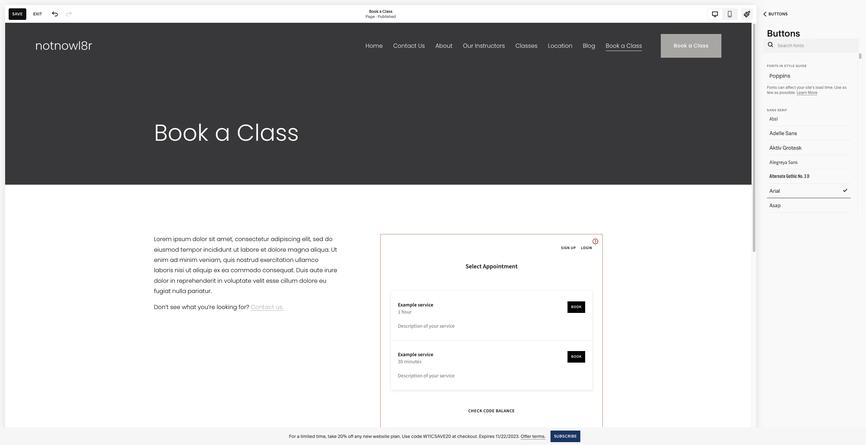 Task type: describe. For each thing, give the bounding box(es) containing it.
alternate gothic no. 3 d image
[[762, 171, 847, 183]]

off
[[348, 433, 353, 439]]

abel image
[[762, 114, 847, 125]]

website
[[373, 433, 390, 439]]

subscribe button
[[551, 431, 581, 442]]

learn more
[[797, 90, 818, 95]]

offer terms. link
[[521, 433, 546, 440]]

sans
[[767, 108, 777, 112]]

in
[[780, 64, 783, 68]]

1 vertical spatial buttons
[[767, 28, 800, 39]]

site's
[[806, 85, 815, 90]]

alegreya sans image
[[762, 157, 847, 168]]

fonts can affect your site's load time. use as few as possible.
[[767, 85, 847, 95]]

can
[[778, 85, 785, 90]]

more
[[808, 90, 818, 95]]

code
[[411, 433, 422, 439]]

save
[[12, 11, 23, 16]]

buttons button
[[757, 7, 795, 21]]

page
[[366, 14, 375, 19]]

a for book
[[379, 9, 382, 14]]

limited
[[301, 433, 315, 439]]

fonts for fonts in style guide
[[767, 64, 779, 68]]

for
[[289, 433, 296, 439]]

exit
[[33, 11, 42, 16]]

any
[[355, 433, 362, 439]]

few
[[767, 90, 774, 95]]

1 vertical spatial use
[[402, 433, 410, 439]]

new
[[363, 433, 372, 439]]

time.
[[825, 85, 834, 90]]

·
[[376, 14, 377, 19]]

book
[[369, 9, 379, 14]]

arial image
[[762, 186, 847, 197]]

affect
[[786, 85, 796, 90]]

0 vertical spatial as
[[843, 85, 847, 90]]

asap image
[[762, 200, 847, 212]]

use inside fonts can affect your site's load time. use as few as possible.
[[835, 85, 842, 90]]

buttons inside button
[[769, 12, 788, 16]]

aktiv grotesk image
[[762, 142, 847, 154]]



Task type: vqa. For each thing, say whether or not it's contained in the screenshot.
a associated with Book
yes



Task type: locate. For each thing, give the bounding box(es) containing it.
guide
[[796, 64, 807, 68]]

take
[[328, 433, 337, 439]]

row group containing fonts can affect your site's load time. use as few as possible.
[[760, 53, 858, 445]]

fonts left in
[[767, 64, 779, 68]]

save button
[[9, 8, 26, 20]]

use right time.
[[835, 85, 842, 90]]

2 fonts from the top
[[767, 85, 777, 90]]

fonts
[[767, 64, 779, 68], [767, 85, 777, 90]]

a
[[379, 9, 382, 14], [297, 433, 300, 439]]

1 fonts from the top
[[767, 64, 779, 68]]

a right book
[[379, 9, 382, 14]]

possible.
[[780, 90, 796, 95]]

sans serif
[[767, 108, 787, 112]]

0 vertical spatial buttons
[[769, 12, 788, 16]]

0 vertical spatial fonts
[[767, 64, 779, 68]]

plan.
[[391, 433, 401, 439]]

1 horizontal spatial a
[[379, 9, 382, 14]]

20%
[[338, 433, 347, 439]]

terms.
[[532, 433, 546, 439]]

fonts in style guide
[[767, 64, 807, 68]]

time,
[[316, 433, 327, 439]]

w11csave20
[[423, 433, 451, 439]]

as right few
[[775, 90, 779, 95]]

0 horizontal spatial use
[[402, 433, 410, 439]]

learn more link
[[797, 90, 818, 95]]

1 horizontal spatial as
[[843, 85, 847, 90]]

serif
[[778, 108, 787, 112]]

expires
[[479, 433, 495, 439]]

1 vertical spatial fonts
[[767, 85, 777, 90]]

a inside book a class page · published
[[379, 9, 382, 14]]

offer
[[521, 433, 531, 439]]

a right for
[[297, 433, 300, 439]]

as
[[843, 85, 847, 90], [775, 90, 779, 95]]

a for for
[[297, 433, 300, 439]]

learn
[[797, 90, 807, 95]]

for a limited time, take 20% off any new website plan. use code w11csave20 at checkout. expires 11/22/2023. offer terms.
[[289, 433, 546, 439]]

adelle sans image
[[762, 128, 847, 140]]

fonts for fonts can affect your site's load time. use as few as possible.
[[767, 85, 777, 90]]

0 horizontal spatial a
[[297, 433, 300, 439]]

your
[[797, 85, 805, 90]]

1 vertical spatial as
[[775, 90, 779, 95]]

0 horizontal spatial as
[[775, 90, 779, 95]]

class
[[383, 9, 393, 14]]

fonts up few
[[767, 85, 777, 90]]

tab list
[[708, 9, 737, 19]]

buttons
[[769, 12, 788, 16], [767, 28, 800, 39]]

use
[[835, 85, 842, 90], [402, 433, 410, 439]]

subscribe
[[554, 434, 577, 439]]

book a class page · published
[[366, 9, 396, 19]]

published
[[378, 14, 396, 19]]

poppins image
[[762, 71, 847, 82]]

0 vertical spatial use
[[835, 85, 842, 90]]

row group
[[760, 53, 858, 445]]

11/22/2023.
[[496, 433, 520, 439]]

1 horizontal spatial use
[[835, 85, 842, 90]]

checkout.
[[457, 433, 478, 439]]

0 vertical spatial a
[[379, 9, 382, 14]]

Search fonts text field
[[778, 38, 856, 53]]

style
[[784, 64, 795, 68]]

fonts inside fonts can affect your site's load time. use as few as possible.
[[767, 85, 777, 90]]

as right time.
[[843, 85, 847, 90]]

exit button
[[30, 8, 46, 20]]

at
[[452, 433, 456, 439]]

use right plan.
[[402, 433, 410, 439]]

1 vertical spatial a
[[297, 433, 300, 439]]

load
[[816, 85, 824, 90]]



